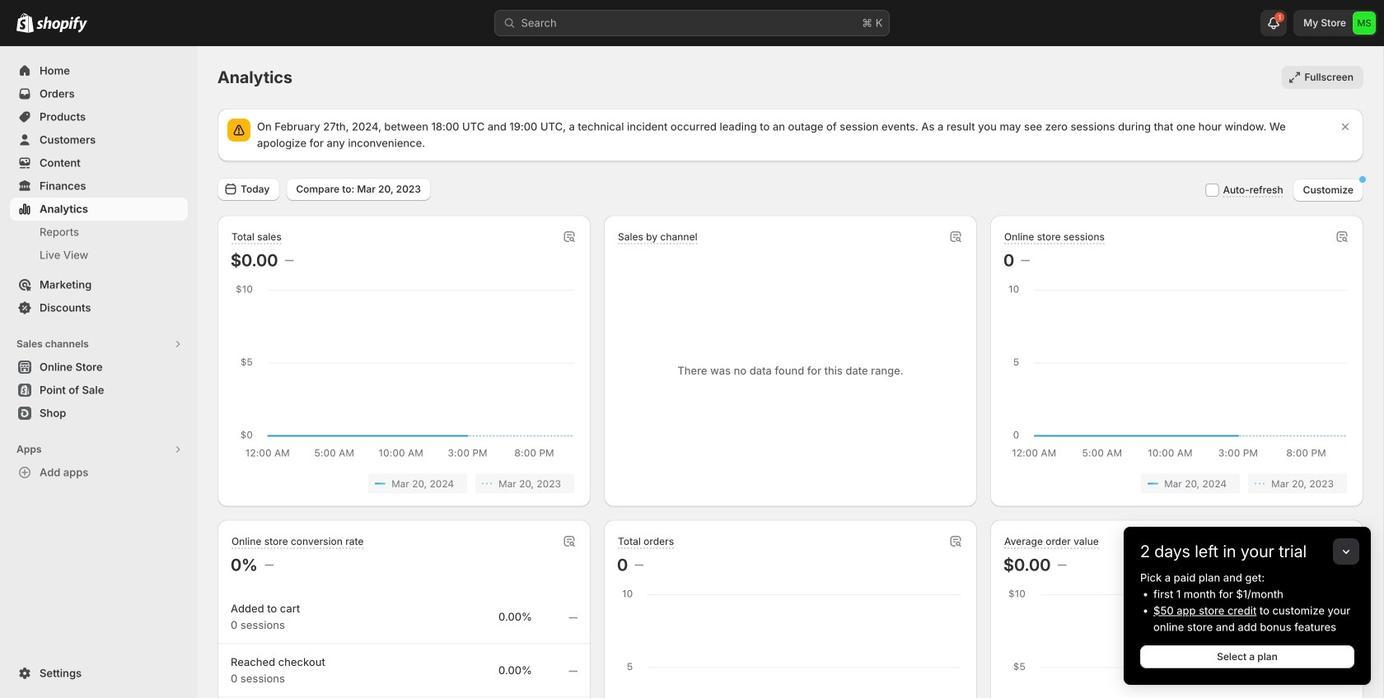 Task type: locate. For each thing, give the bounding box(es) containing it.
list
[[234, 474, 574, 494], [1007, 474, 1348, 494]]

0 horizontal spatial list
[[234, 474, 574, 494]]

shopify image
[[16, 13, 34, 33]]

1 list from the left
[[234, 474, 574, 494]]

1 horizontal spatial list
[[1007, 474, 1348, 494]]

shopify image
[[36, 16, 87, 33]]



Task type: vqa. For each thing, say whether or not it's contained in the screenshot.
second List from the left
yes



Task type: describe. For each thing, give the bounding box(es) containing it.
my store image
[[1353, 12, 1376, 35]]

2 list from the left
[[1007, 474, 1348, 494]]



